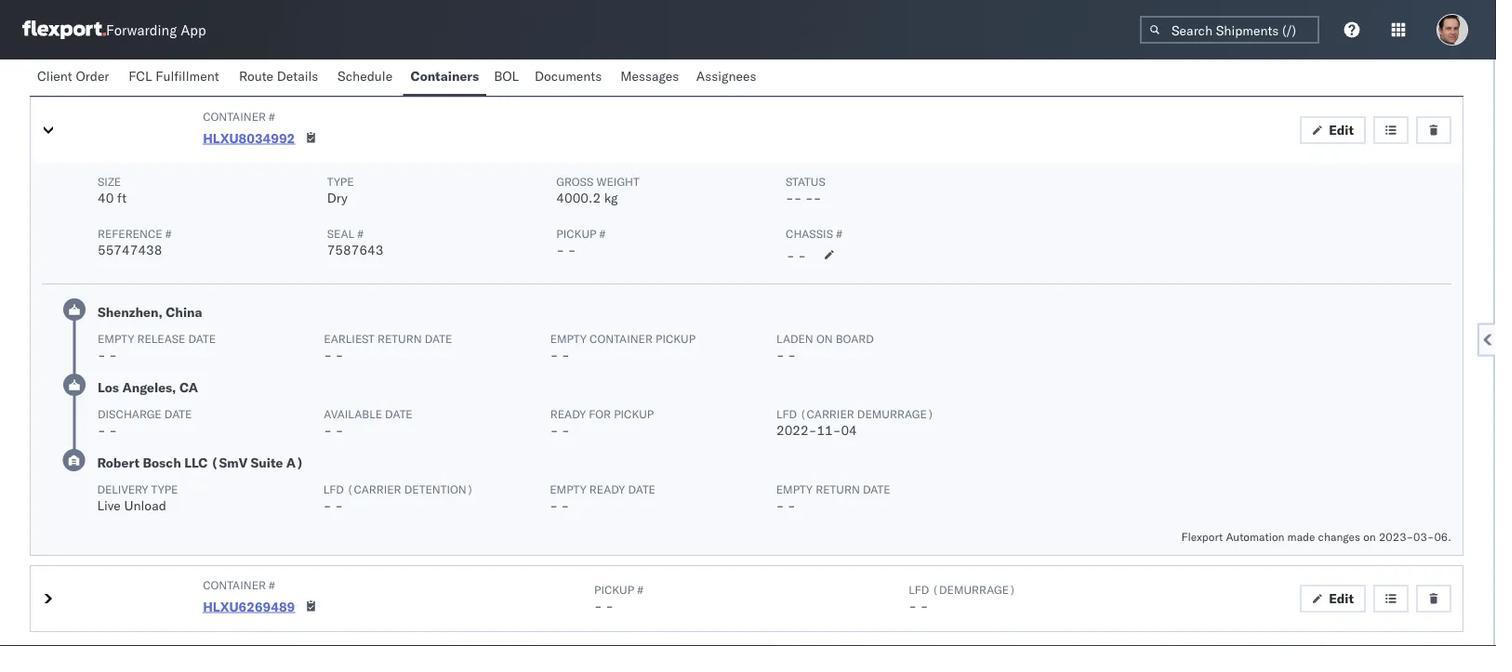 Task type: describe. For each thing, give the bounding box(es) containing it.
(carrier for 11-
[[800, 407, 854, 421]]

flexport automation made changes on 2023-03-06.
[[1182, 530, 1452, 544]]

date inside discharge date - -
[[164, 407, 192, 421]]

1 edit from the top
[[1329, 46, 1354, 62]]

client
[[37, 68, 72, 84]]

status
[[786, 174, 826, 188]]

containers
[[411, 68, 479, 84]]

lfd (carrier demurrage) 2022-11-04
[[777, 407, 934, 439]]

40
[[98, 190, 114, 206]]

(smv
[[211, 455, 248, 471]]

discharge date - -
[[98, 407, 192, 439]]

lfd (carrier detention) - -
[[324, 482, 474, 514]]

unload
[[124, 498, 166, 514]]

robert bosch llc (smv suite a)
[[97, 455, 304, 471]]

lfd for -
[[324, 482, 344, 496]]

details
[[277, 68, 318, 84]]

fcl fulfillment button
[[121, 60, 231, 96]]

robert
[[97, 455, 140, 471]]

(carrier for -
[[347, 482, 401, 496]]

assignees
[[697, 68, 757, 84]]

ceau7522281
[[203, 53, 296, 70]]

route details
[[239, 68, 318, 84]]

3 edit button from the top
[[1300, 585, 1366, 613]]

status -- --
[[786, 174, 826, 206]]

delivery type live unload
[[97, 482, 178, 514]]

edit for 3rd edit button from the top
[[1329, 591, 1354, 607]]

detention)
[[404, 482, 474, 496]]

ready
[[550, 407, 586, 421]]

container # for hlxu6269489
[[203, 578, 275, 592]]

assignees button
[[689, 60, 767, 96]]

client order
[[37, 68, 109, 84]]

fcl
[[129, 68, 152, 84]]

2023-
[[1379, 530, 1414, 544]]

bol
[[494, 68, 519, 84]]

empty for empty return date - -
[[776, 482, 813, 496]]

empty ready date - -
[[550, 482, 656, 514]]

forwarding
[[106, 21, 177, 39]]

1 edit button from the top
[[1300, 40, 1366, 68]]

discharge
[[98, 407, 162, 421]]

schedule
[[338, 68, 393, 84]]

gross
[[556, 174, 594, 188]]

for
[[589, 407, 611, 421]]

reference # 55747438
[[98, 226, 172, 258]]

bosch
[[143, 455, 181, 471]]

flexport. image
[[22, 20, 106, 39]]

size
[[98, 174, 121, 188]]

available date - -
[[324, 407, 413, 439]]

pickup # - - for lfd (demurrage)
[[594, 583, 644, 614]]

los angeles, ca
[[98, 379, 198, 396]]

lfd inside 'lfd (demurrage) - -'
[[909, 583, 930, 597]]

changes
[[1318, 530, 1361, 544]]

shenzhen, china
[[98, 304, 202, 320]]

documents
[[535, 68, 602, 84]]

ready
[[589, 482, 625, 496]]

containers button
[[403, 60, 487, 96]]

a)
[[286, 455, 304, 471]]

pickup for 2022-11-04
[[614, 407, 654, 421]]

seal # 7587643
[[327, 226, 384, 258]]

2022-
[[777, 422, 817, 439]]

04
[[841, 422, 857, 439]]

06.
[[1435, 530, 1452, 544]]

release
[[137, 332, 185, 346]]

gross weight 4000.2 kg
[[556, 174, 640, 206]]

kg
[[604, 190, 618, 206]]

container # for hlxu8034992
[[203, 109, 275, 123]]

(demurrage)
[[932, 583, 1016, 597]]

seal
[[327, 226, 354, 240]]

live
[[97, 498, 121, 514]]

chassis #
[[786, 226, 843, 240]]

lfd for 11-
[[777, 407, 797, 421]]

fcl fulfillment
[[129, 68, 219, 84]]

automation
[[1226, 530, 1285, 544]]

flexport
[[1182, 530, 1223, 544]]

empty for empty release date - -
[[98, 332, 134, 346]]

available
[[324, 407, 382, 421]]

03-
[[1414, 530, 1435, 544]]

return for empty return date - -
[[816, 482, 860, 496]]

ft
[[117, 190, 127, 206]]

forwarding app link
[[22, 20, 206, 39]]

route details button
[[231, 60, 330, 96]]

forwarding app
[[106, 21, 206, 39]]

empty for empty container pickup - -
[[550, 332, 587, 346]]

app
[[181, 21, 206, 39]]

pickup for lfd (demurrage)
[[594, 583, 634, 597]]

reference
[[98, 226, 162, 240]]

made
[[1288, 530, 1316, 544]]

route
[[239, 68, 274, 84]]

schedule button
[[330, 60, 403, 96]]

messages
[[621, 68, 679, 84]]

delivery
[[97, 482, 148, 496]]

laden
[[777, 332, 814, 346]]

laden on board - -
[[777, 332, 874, 363]]



Task type: locate. For each thing, give the bounding box(es) containing it.
lfd inside 'lfd (carrier demurrage) 2022-11-04'
[[777, 407, 797, 421]]

55747438
[[98, 242, 162, 258]]

1 vertical spatial edit
[[1329, 122, 1354, 138]]

empty inside empty container pickup - -
[[550, 332, 587, 346]]

weight
[[597, 174, 640, 188]]

date inside empty ready date - -
[[628, 482, 656, 496]]

(carrier
[[800, 407, 854, 421], [347, 482, 401, 496]]

empty down shenzhen,
[[98, 332, 134, 346]]

2 horizontal spatial - -
[[909, 53, 929, 69]]

1 vertical spatial container
[[203, 578, 266, 592]]

los
[[98, 379, 119, 396]]

1 vertical spatial pickup
[[594, 583, 634, 597]]

pickup inside empty container pickup - -
[[656, 332, 696, 346]]

ready for pickup - -
[[550, 407, 654, 439]]

on inside laden on board - -
[[817, 332, 833, 346]]

pickup for - -
[[656, 332, 696, 346]]

date inside available date - -
[[385, 407, 413, 421]]

pickup
[[656, 332, 696, 346], [614, 407, 654, 421]]

1 horizontal spatial - -
[[787, 247, 806, 264]]

0 vertical spatial lfd
[[777, 407, 797, 421]]

on left 2023-
[[1364, 530, 1376, 544]]

11-
[[817, 422, 841, 439]]

empty inside empty release date - -
[[98, 332, 134, 346]]

0 horizontal spatial lfd
[[324, 482, 344, 496]]

date inside earliest return date - -
[[425, 332, 452, 346]]

1 vertical spatial pickup # - -
[[594, 583, 644, 614]]

pickup # - - for chassis #
[[556, 226, 606, 258]]

date down china
[[188, 332, 216, 346]]

0 horizontal spatial - -
[[594, 53, 614, 69]]

1 vertical spatial (carrier
[[347, 482, 401, 496]]

0 vertical spatial on
[[817, 332, 833, 346]]

0 vertical spatial container
[[203, 109, 266, 123]]

angeles,
[[122, 379, 176, 396]]

0 vertical spatial edit
[[1329, 46, 1354, 62]]

pickup down 4000.2
[[556, 226, 597, 240]]

fulfillment
[[156, 68, 219, 84]]

pickup for chassis #
[[556, 226, 597, 240]]

earliest return date - -
[[324, 332, 452, 363]]

dry
[[327, 190, 348, 206]]

hlxu8034992
[[203, 130, 295, 146]]

date for earliest return date - -
[[425, 332, 452, 346]]

pickup right the container
[[656, 332, 696, 346]]

date right available at the left of page
[[385, 407, 413, 421]]

(carrier inside lfd (carrier detention) - -
[[347, 482, 401, 496]]

empty for empty ready date - -
[[550, 482, 587, 496]]

0 horizontal spatial (carrier
[[347, 482, 401, 496]]

pickup right for
[[614, 407, 654, 421]]

container for hlxu6269489
[[203, 578, 266, 592]]

empty
[[98, 332, 134, 346], [550, 332, 587, 346], [550, 482, 587, 496], [776, 482, 813, 496]]

earliest
[[324, 332, 375, 346]]

1 horizontal spatial pickup
[[656, 332, 696, 346]]

lfd up the 2022-
[[777, 407, 797, 421]]

order
[[76, 68, 109, 84]]

#
[[269, 109, 275, 123], [165, 226, 172, 240], [357, 226, 364, 240], [599, 226, 606, 240], [836, 226, 843, 240], [269, 578, 275, 592], [637, 583, 644, 597]]

messages button
[[613, 60, 689, 96]]

0 horizontal spatial on
[[817, 332, 833, 346]]

pickup
[[556, 226, 597, 240], [594, 583, 634, 597]]

2 vertical spatial lfd
[[909, 583, 930, 597]]

bol button
[[487, 60, 527, 96]]

0 vertical spatial pickup
[[556, 226, 597, 240]]

demurrage)
[[857, 407, 934, 421]]

(carrier left the detention)
[[347, 482, 401, 496]]

1 vertical spatial lfd
[[324, 482, 344, 496]]

empty return date - -
[[776, 482, 891, 514]]

2 container # from the top
[[203, 578, 275, 592]]

shenzhen,
[[98, 304, 163, 320]]

date for empty release date - -
[[188, 332, 216, 346]]

on
[[817, 332, 833, 346], [1364, 530, 1376, 544]]

1 horizontal spatial (carrier
[[800, 407, 854, 421]]

pickup down empty ready date - -
[[594, 583, 634, 597]]

size 40 ft
[[98, 174, 127, 206]]

pickup # - -
[[556, 226, 606, 258], [594, 583, 644, 614]]

0 vertical spatial pickup
[[656, 332, 696, 346]]

1 vertical spatial container #
[[203, 578, 275, 592]]

# inside seal # 7587643
[[357, 226, 364, 240]]

return for earliest return date - -
[[378, 332, 422, 346]]

return down 11- on the bottom right
[[816, 482, 860, 496]]

0 horizontal spatial return
[[378, 332, 422, 346]]

lfd down available date - -
[[324, 482, 344, 496]]

1 vertical spatial return
[[816, 482, 860, 496]]

7587643
[[327, 242, 384, 258]]

0 vertical spatial edit button
[[1300, 40, 1366, 68]]

empty down the 2022-
[[776, 482, 813, 496]]

lfd left the (demurrage)
[[909, 583, 930, 597]]

date down ca
[[164, 407, 192, 421]]

1 container # from the top
[[203, 109, 275, 123]]

0 vertical spatial return
[[378, 332, 422, 346]]

1 horizontal spatial return
[[816, 482, 860, 496]]

edit for second edit button from the bottom of the page
[[1329, 122, 1354, 138]]

2 vertical spatial edit
[[1329, 591, 1354, 607]]

on right laden
[[817, 332, 833, 346]]

3 edit from the top
[[1329, 591, 1354, 607]]

date right earliest
[[425, 332, 452, 346]]

chassis
[[786, 226, 833, 240]]

0 horizontal spatial pickup
[[614, 407, 654, 421]]

date down 'lfd (carrier demurrage) 2022-11-04'
[[863, 482, 891, 496]]

Search Shipments (/) text field
[[1140, 16, 1320, 44]]

1 container from the top
[[203, 109, 266, 123]]

date
[[188, 332, 216, 346], [425, 332, 452, 346], [164, 407, 192, 421], [385, 407, 413, 421], [628, 482, 656, 496], [863, 482, 891, 496]]

documents button
[[527, 60, 613, 96]]

ca
[[179, 379, 198, 396]]

empty container pickup - -
[[550, 332, 696, 363]]

date for empty ready date - -
[[628, 482, 656, 496]]

empty left ready
[[550, 482, 587, 496]]

pickup inside ready for pickup - -
[[614, 407, 654, 421]]

return inside empty return date - -
[[816, 482, 860, 496]]

empty inside empty ready date - -
[[550, 482, 587, 496]]

type
[[151, 482, 178, 496]]

empty left the container
[[550, 332, 587, 346]]

(carrier inside 'lfd (carrier demurrage) 2022-11-04'
[[800, 407, 854, 421]]

return inside earliest return date - -
[[378, 332, 422, 346]]

0 vertical spatial (carrier
[[800, 407, 854, 421]]

type
[[327, 174, 354, 188]]

# inside reference # 55747438
[[165, 226, 172, 240]]

4000.2
[[556, 190, 601, 206]]

ceau7522281 button
[[203, 53, 296, 70]]

(carrier up 11- on the bottom right
[[800, 407, 854, 421]]

empty inside empty return date - -
[[776, 482, 813, 496]]

1 vertical spatial pickup
[[614, 407, 654, 421]]

container # up hlxu6269489 button
[[203, 578, 275, 592]]

hlxu6269489 button
[[203, 598, 295, 615]]

hlxu8034992 button
[[203, 130, 295, 146]]

china
[[166, 304, 202, 320]]

date inside empty release date - -
[[188, 332, 216, 346]]

container for hlxu8034992
[[203, 109, 266, 123]]

1 vertical spatial on
[[1364, 530, 1376, 544]]

0 vertical spatial container #
[[203, 109, 275, 123]]

lfd inside lfd (carrier detention) - -
[[324, 482, 344, 496]]

date for empty return date - -
[[863, 482, 891, 496]]

0 vertical spatial pickup # - -
[[556, 226, 606, 258]]

2 horizontal spatial lfd
[[909, 583, 930, 597]]

container # up 'hlxu8034992'
[[203, 109, 275, 123]]

container up hlxu6269489 button
[[203, 578, 266, 592]]

date right ready
[[628, 482, 656, 496]]

type dry
[[327, 174, 354, 206]]

container up 'hlxu8034992'
[[203, 109, 266, 123]]

date inside empty return date - -
[[863, 482, 891, 496]]

2 edit button from the top
[[1300, 116, 1366, 144]]

1 horizontal spatial on
[[1364, 530, 1376, 544]]

lfd (demurrage) - -
[[909, 583, 1016, 614]]

2 edit from the top
[[1329, 122, 1354, 138]]

hlxu6269489
[[203, 598, 295, 615]]

- -
[[594, 53, 614, 69], [909, 53, 929, 69], [787, 247, 806, 264]]

llc
[[184, 455, 208, 471]]

client order button
[[30, 60, 121, 96]]

container
[[590, 332, 653, 346]]

return right earliest
[[378, 332, 422, 346]]

1 horizontal spatial lfd
[[777, 407, 797, 421]]

-
[[594, 53, 602, 69], [606, 53, 614, 69], [909, 53, 917, 69], [920, 53, 929, 69], [786, 190, 794, 206], [794, 190, 802, 206], [805, 190, 814, 206], [814, 190, 822, 206], [556, 242, 565, 258], [568, 242, 576, 258], [787, 247, 795, 264], [798, 247, 806, 264], [98, 347, 106, 363], [109, 347, 117, 363], [324, 347, 332, 363], [335, 347, 344, 363], [550, 347, 558, 363], [562, 347, 570, 363], [777, 347, 785, 363], [788, 347, 796, 363], [98, 422, 106, 439], [109, 422, 117, 439], [324, 422, 332, 439], [335, 422, 344, 439], [550, 422, 558, 439], [562, 422, 570, 439], [324, 498, 332, 514], [335, 498, 343, 514], [550, 498, 558, 514], [561, 498, 569, 514], [776, 498, 784, 514], [788, 498, 796, 514], [594, 598, 602, 614], [606, 598, 614, 614], [909, 598, 917, 614], [920, 598, 929, 614]]

2 container from the top
[[203, 578, 266, 592]]

empty release date - -
[[98, 332, 216, 363]]

2 vertical spatial edit button
[[1300, 585, 1366, 613]]

1 vertical spatial edit button
[[1300, 116, 1366, 144]]

board
[[836, 332, 874, 346]]



Task type: vqa. For each thing, say whether or not it's contained in the screenshot.


